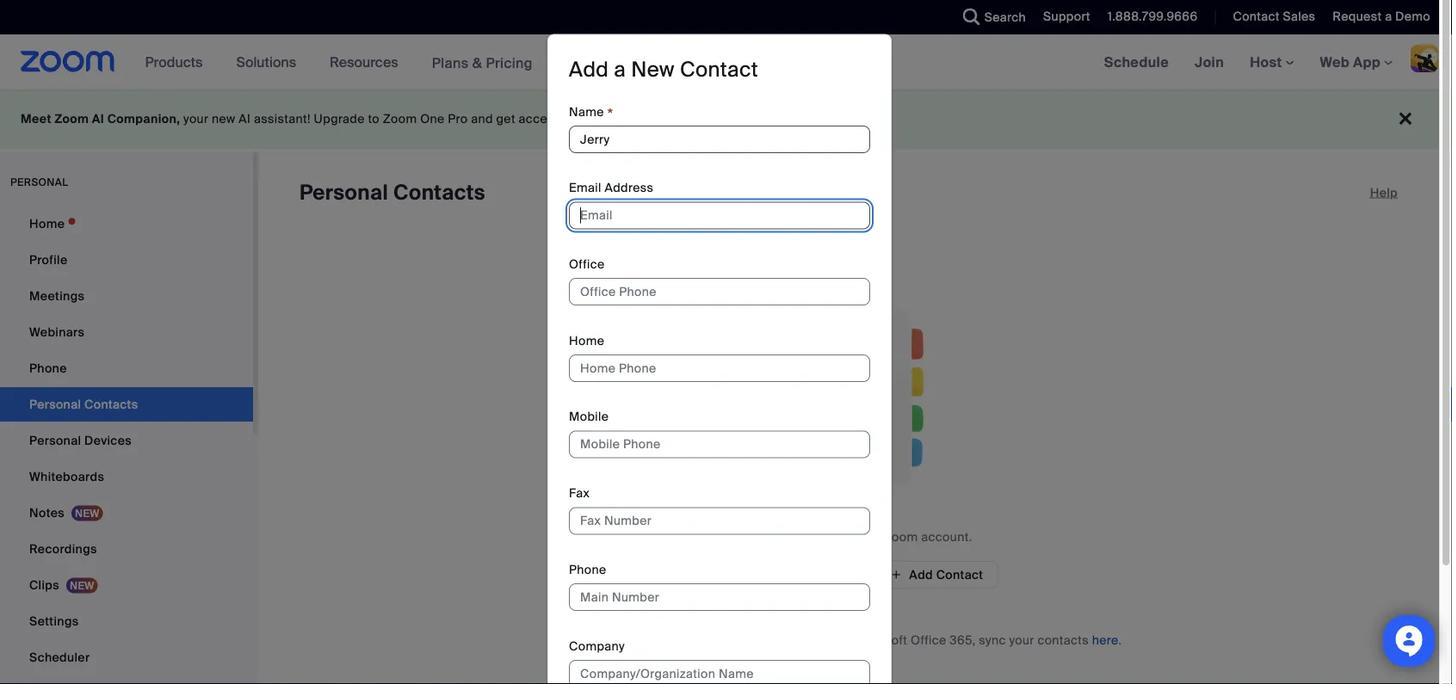 Task type: vqa. For each thing, say whether or not it's contained in the screenshot.
Webinars
yes



Task type: describe. For each thing, give the bounding box(es) containing it.
add a new contact
[[569, 56, 758, 83]]

plans
[[432, 54, 469, 72]]

.
[[1119, 632, 1122, 648]]

contact inside contact sales link
[[1233, 9, 1280, 25]]

no
[[680, 111, 695, 127]]

whiteboards link
[[0, 460, 253, 494]]

settings
[[29, 613, 79, 629]]

2 upgrade from the left
[[792, 111, 844, 127]]

&
[[472, 54, 482, 72]]

added
[[800, 529, 838, 545]]

1.888.799.9666
[[1108, 9, 1198, 25]]

1 ai from the left
[[92, 111, 104, 127]]

contact inside add contact button
[[936, 567, 983, 583]]

here link
[[1092, 632, 1119, 648]]

a for add
[[614, 56, 626, 83]]

schedule link
[[1091, 34, 1182, 90]]

and inside meet zoom ai companion, footer
[[471, 111, 493, 127]]

name
[[569, 104, 604, 120]]

phone inside add a new contact dialog
[[569, 562, 607, 578]]

request
[[1333, 9, 1382, 25]]

at
[[665, 111, 677, 127]]

Home text field
[[569, 355, 870, 383]]

personal contacts
[[300, 180, 486, 206]]

product information navigation
[[132, 34, 546, 91]]

fax
[[569, 486, 590, 502]]

personal
[[10, 176, 68, 189]]

cost.
[[760, 111, 788, 127]]

phone link
[[0, 351, 253, 386]]

a for request
[[1385, 9, 1392, 25]]

meet zoom ai companion, footer
[[0, 90, 1440, 149]]

additional
[[698, 111, 756, 127]]

1 horizontal spatial contacts
[[1038, 632, 1089, 648]]

scheduler
[[29, 650, 90, 666]]

new
[[631, 56, 675, 83]]

add contact button
[[876, 561, 998, 589]]

email
[[569, 180, 602, 196]]

access
[[519, 111, 561, 127]]

webinars link
[[0, 315, 253, 350]]

for
[[576, 632, 595, 648]]

office inside add a new contact dialog
[[569, 257, 605, 273]]

Office Phone text field
[[569, 279, 870, 306]]

account.
[[921, 529, 972, 545]]

clips link
[[0, 568, 253, 603]]

help link
[[1370, 179, 1398, 207]]

meet
[[21, 111, 52, 127]]

home link
[[0, 207, 253, 241]]

contact sales link up 'meetings' navigation
[[1233, 9, 1316, 25]]

here
[[1092, 632, 1119, 648]]

whiteboards
[[29, 469, 104, 485]]

First and Last Name text field
[[569, 126, 870, 153]]

1 upgrade from the left
[[314, 111, 365, 127]]

contact inside add a new contact dialog
[[680, 56, 758, 83]]

recordings link
[[0, 532, 253, 567]]

0 horizontal spatial to
[[368, 111, 380, 127]]

personal devices link
[[0, 424, 253, 458]]

join
[[1195, 53, 1224, 71]]

365,
[[950, 632, 976, 648]]

home inside add a new contact dialog
[[569, 333, 605, 349]]

join link
[[1182, 34, 1237, 90]]

notes link
[[0, 496, 253, 530]]

2 horizontal spatial to
[[841, 529, 852, 545]]

pricing
[[486, 54, 533, 72]]

pro
[[448, 111, 468, 127]]

support
[[1044, 9, 1091, 25]]

companion
[[594, 111, 662, 127]]

email address
[[569, 180, 654, 196]]

add for add contact
[[909, 567, 933, 583]]

get
[[496, 111, 516, 127]]

add a new contact dialog
[[548, 34, 892, 684]]

1 vertical spatial and
[[827, 632, 849, 648]]

exchange,
[[762, 632, 823, 648]]

2 horizontal spatial your
[[1009, 632, 1035, 648]]

zoom logo image
[[21, 51, 115, 72]]

personal menu menu
[[0, 207, 253, 684]]

plans & pricing
[[432, 54, 533, 72]]

Email Address text field
[[569, 202, 870, 230]]



Task type: locate. For each thing, give the bounding box(es) containing it.
phone down webinars
[[29, 360, 67, 376]]

Company text field
[[569, 661, 870, 684]]

1 horizontal spatial upgrade
[[792, 111, 844, 127]]

demo
[[1396, 9, 1431, 25]]

1 vertical spatial personal
[[29, 433, 81, 449]]

your right added
[[856, 529, 881, 545]]

mobile
[[569, 410, 609, 425]]

1 vertical spatial office
[[911, 632, 947, 648]]

1 horizontal spatial phone
[[569, 562, 607, 578]]

contacts
[[746, 529, 797, 545], [1038, 632, 1089, 648]]

schedule
[[1104, 53, 1169, 71]]

zoom
[[55, 111, 89, 127], [383, 111, 417, 127], [884, 529, 918, 545]]

new
[[212, 111, 236, 127]]

contact up meet zoom ai companion, footer
[[680, 56, 758, 83]]

0 horizontal spatial ai
[[92, 111, 104, 127]]

company
[[569, 639, 625, 655]]

add contact
[[909, 567, 983, 583]]

1 horizontal spatial to
[[564, 111, 576, 127]]

help
[[1370, 185, 1398, 201]]

2 vertical spatial contact
[[936, 567, 983, 583]]

contacts left here
[[1038, 632, 1089, 648]]

your left new
[[183, 111, 209, 127]]

microsoft
[[703, 632, 759, 648], [852, 632, 908, 648]]

no contacts added to your zoom account.
[[725, 529, 972, 545]]

profile
[[29, 252, 68, 268]]

companion,
[[107, 111, 180, 127]]

0 horizontal spatial phone
[[29, 360, 67, 376]]

contact left sales
[[1233, 9, 1280, 25]]

add for add a new contact
[[569, 56, 609, 83]]

a left new
[[614, 56, 626, 83]]

Mobile text field
[[569, 431, 870, 459]]

0 horizontal spatial zoom
[[55, 111, 89, 127]]

1 vertical spatial your
[[856, 529, 881, 545]]

phone
[[29, 360, 67, 376], [569, 562, 607, 578]]

home inside home link
[[29, 216, 65, 232]]

add inside button
[[909, 567, 933, 583]]

add up name
[[569, 56, 609, 83]]

0 vertical spatial personal
[[300, 180, 388, 206]]

google
[[598, 632, 641, 648]]

one
[[420, 111, 445, 127]]

1 vertical spatial home
[[569, 333, 605, 349]]

0 horizontal spatial your
[[183, 111, 209, 127]]

add inside dialog
[[569, 56, 609, 83]]

ai left *
[[579, 111, 591, 127]]

clips
[[29, 577, 59, 593]]

request a demo
[[1333, 9, 1431, 25]]

personal inside 'personal devices' link
[[29, 433, 81, 449]]

2 ai from the left
[[239, 111, 251, 127]]

add right add icon
[[909, 567, 933, 583]]

1 vertical spatial add
[[909, 567, 933, 583]]

home
[[29, 216, 65, 232], [569, 333, 605, 349]]

office
[[569, 257, 605, 273], [911, 632, 947, 648]]

ai right new
[[239, 111, 251, 127]]

Phone text field
[[569, 584, 870, 612]]

1 microsoft from the left
[[703, 632, 759, 648]]

0 vertical spatial office
[[569, 257, 605, 273]]

personal
[[300, 180, 388, 206], [29, 433, 81, 449]]

sync
[[979, 632, 1006, 648]]

1 horizontal spatial ai
[[239, 111, 251, 127]]

a inside dialog
[[614, 56, 626, 83]]

0 horizontal spatial microsoft
[[703, 632, 759, 648]]

1.888.799.9666 button up schedule
[[1095, 0, 1202, 34]]

0 horizontal spatial and
[[471, 111, 493, 127]]

personal for personal contacts
[[300, 180, 388, 206]]

0 vertical spatial a
[[1385, 9, 1392, 25]]

home up profile
[[29, 216, 65, 232]]

a left demo
[[1385, 9, 1392, 25]]

to right added
[[841, 529, 852, 545]]

scheduler link
[[0, 641, 253, 675]]

0 horizontal spatial home
[[29, 216, 65, 232]]

office left 365,
[[911, 632, 947, 648]]

1 vertical spatial a
[[614, 56, 626, 83]]

your for companion,
[[183, 111, 209, 127]]

1 horizontal spatial your
[[856, 529, 881, 545]]

0 vertical spatial home
[[29, 216, 65, 232]]

personal for personal devices
[[29, 433, 81, 449]]

phone up for
[[569, 562, 607, 578]]

0 horizontal spatial personal
[[29, 433, 81, 449]]

recordings
[[29, 541, 97, 557]]

plans & pricing link
[[432, 54, 533, 72], [432, 54, 533, 72]]

office down email
[[569, 257, 605, 273]]

meetings navigation
[[1091, 34, 1452, 91]]

phone inside 'personal menu' "menu"
[[29, 360, 67, 376]]

upgrade right cost.
[[792, 111, 844, 127]]

your for to
[[856, 529, 881, 545]]

for google calendar, microsoft exchange, and microsoft office 365, sync your contacts here .
[[576, 632, 1122, 648]]

ai left the companion,
[[92, 111, 104, 127]]

notes
[[29, 505, 65, 521]]

address
[[605, 180, 654, 196]]

0 vertical spatial and
[[471, 111, 493, 127]]

contact sales
[[1233, 9, 1316, 25]]

no
[[725, 529, 742, 545]]

1 horizontal spatial personal
[[300, 180, 388, 206]]

0 vertical spatial phone
[[29, 360, 67, 376]]

microsoft up company text box
[[703, 632, 759, 648]]

assistant!
[[254, 111, 311, 127]]

your
[[183, 111, 209, 127], [856, 529, 881, 545], [1009, 632, 1035, 648]]

support link
[[1031, 0, 1095, 34], [1044, 9, 1091, 25]]

add image
[[890, 567, 903, 583]]

contacts
[[393, 180, 486, 206]]

name *
[[569, 104, 613, 124]]

2 horizontal spatial contact
[[1233, 9, 1280, 25]]

profile link
[[0, 243, 253, 277]]

0 horizontal spatial office
[[569, 257, 605, 273]]

1 horizontal spatial and
[[827, 632, 849, 648]]

0 horizontal spatial add
[[569, 56, 609, 83]]

request a demo link
[[1320, 0, 1452, 34], [1333, 9, 1431, 25]]

your inside meet zoom ai companion, footer
[[183, 111, 209, 127]]

devices
[[84, 433, 132, 449]]

upgrade down product information navigation
[[314, 111, 365, 127]]

add
[[569, 56, 609, 83], [909, 567, 933, 583]]

Fax text field
[[569, 508, 870, 535]]

3 ai from the left
[[579, 111, 591, 127]]

settings link
[[0, 604, 253, 639]]

1 vertical spatial phone
[[569, 562, 607, 578]]

1 horizontal spatial a
[[1385, 9, 1392, 25]]

upgrade
[[314, 111, 365, 127], [792, 111, 844, 127]]

banner containing schedule
[[0, 34, 1452, 91]]

2 vertical spatial your
[[1009, 632, 1035, 648]]

home up mobile
[[569, 333, 605, 349]]

and left 'get'
[[471, 111, 493, 127]]

1 vertical spatial contact
[[680, 56, 758, 83]]

1 horizontal spatial home
[[569, 333, 605, 349]]

meet zoom ai companion, your new ai assistant! upgrade to zoom one pro and get access to ai companion at no additional cost. upgrade today
[[21, 111, 881, 127]]

0 horizontal spatial a
[[614, 56, 626, 83]]

banner
[[0, 34, 1452, 91]]

1 vertical spatial contacts
[[1038, 632, 1089, 648]]

to right access
[[564, 111, 576, 127]]

0 vertical spatial add
[[569, 56, 609, 83]]

and right exchange,
[[827, 632, 849, 648]]

0 horizontal spatial contacts
[[746, 529, 797, 545]]

zoom up add icon
[[884, 529, 918, 545]]

0 horizontal spatial upgrade
[[314, 111, 365, 127]]

contact sales link up join
[[1220, 0, 1320, 34]]

0 vertical spatial contact
[[1233, 9, 1280, 25]]

sales
[[1283, 9, 1316, 25]]

1 horizontal spatial add
[[909, 567, 933, 583]]

meetings
[[29, 288, 85, 304]]

2 horizontal spatial ai
[[579, 111, 591, 127]]

2 microsoft from the left
[[852, 632, 908, 648]]

0 vertical spatial your
[[183, 111, 209, 127]]

2 horizontal spatial zoom
[[884, 529, 918, 545]]

1.888.799.9666 button up schedule link
[[1108, 9, 1198, 25]]

1.888.799.9666 button
[[1095, 0, 1202, 34], [1108, 9, 1198, 25]]

your right sync
[[1009, 632, 1035, 648]]

zoom left the one
[[383, 111, 417, 127]]

1 horizontal spatial office
[[911, 632, 947, 648]]

to
[[368, 111, 380, 127], [564, 111, 576, 127], [841, 529, 852, 545]]

webinars
[[29, 324, 85, 340]]

personal devices
[[29, 433, 132, 449]]

contacts right no
[[746, 529, 797, 545]]

calendar,
[[644, 632, 700, 648]]

1 horizontal spatial contact
[[936, 567, 983, 583]]

zoom right meet
[[55, 111, 89, 127]]

meetings link
[[0, 279, 253, 313]]

contact
[[1233, 9, 1280, 25], [680, 56, 758, 83], [936, 567, 983, 583]]

contact down account.
[[936, 567, 983, 583]]

ai
[[92, 111, 104, 127], [239, 111, 251, 127], [579, 111, 591, 127]]

0 vertical spatial contacts
[[746, 529, 797, 545]]

and
[[471, 111, 493, 127], [827, 632, 849, 648]]

1 horizontal spatial zoom
[[383, 111, 417, 127]]

*
[[608, 104, 613, 124]]

microsoft down add icon
[[852, 632, 908, 648]]

a
[[1385, 9, 1392, 25], [614, 56, 626, 83]]

upgrade today link
[[792, 111, 881, 127]]

to left the one
[[368, 111, 380, 127]]

today
[[847, 111, 881, 127]]

0 horizontal spatial contact
[[680, 56, 758, 83]]

1 horizontal spatial microsoft
[[852, 632, 908, 648]]



